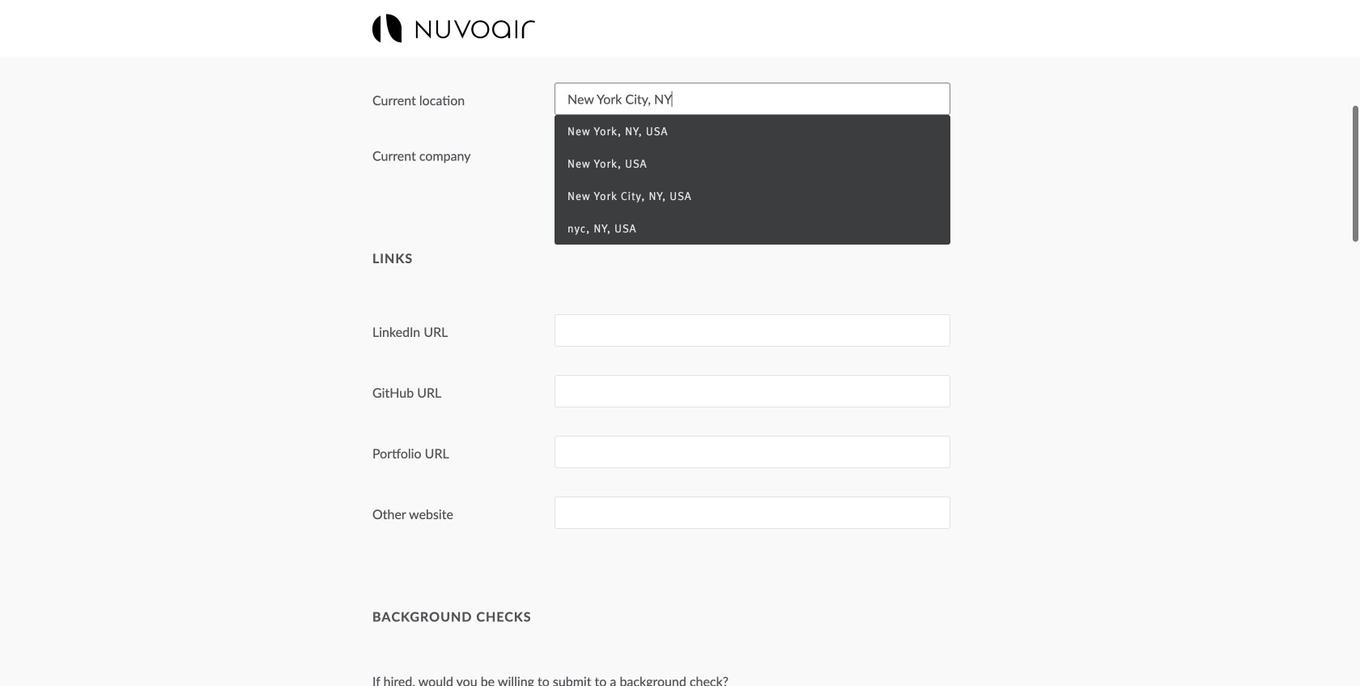 Task type: vqa. For each thing, say whether or not it's contained in the screenshot.
PAPERCLIP IMAGE at the bottom of page
no



Task type: locate. For each thing, give the bounding box(es) containing it.
None text field
[[555, 22, 951, 54], [555, 83, 951, 115], [555, 375, 951, 407], [555, 436, 951, 468], [555, 497, 951, 529], [555, 22, 951, 54], [555, 83, 951, 115], [555, 375, 951, 407], [555, 436, 951, 468], [555, 497, 951, 529]]

None text field
[[555, 138, 951, 171], [555, 314, 951, 347], [555, 138, 951, 171], [555, 314, 951, 347]]



Task type: describe. For each thing, give the bounding box(es) containing it.
nuvoair logo image
[[373, 14, 535, 43]]



